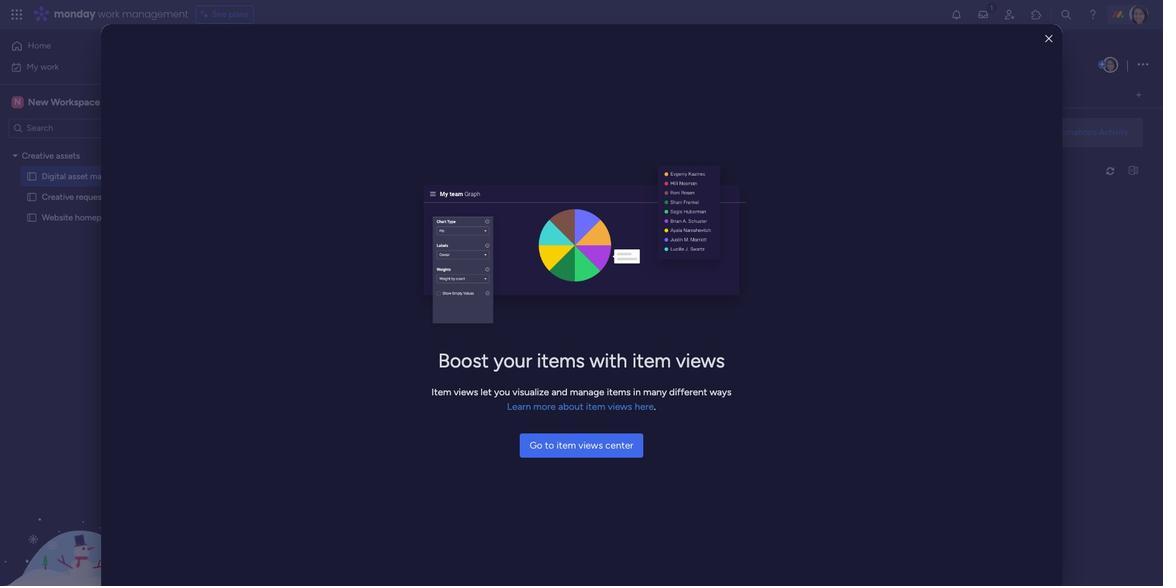 Task type: describe. For each thing, give the bounding box(es) containing it.
owner field for progress
[[479, 384, 510, 398]]

refresh image
[[1101, 167, 1120, 176]]

learn more about item views here link
[[507, 401, 654, 413]]

n
[[14, 97, 21, 107]]

views right 100
[[608, 401, 632, 413]]

automations
[[1048, 127, 1097, 137]]

monday
[[54, 7, 95, 21]]

public board image for website homepage redesign
[[26, 212, 38, 223]]

% for 100 %
[[603, 408, 610, 417]]

1 vertical spatial column information image
[[657, 386, 667, 396]]

1
[[451, 211, 453, 219]]

0 horizontal spatial column information image
[[598, 186, 608, 196]]

asset
[[68, 171, 88, 181]]

automations activity
[[1048, 127, 1129, 137]]

100
[[590, 408, 603, 417]]

deadline for owner
[[711, 186, 744, 196]]

deadline field for owner
[[708, 384, 747, 398]]

owner for progress
[[482, 386, 507, 396]]

list box containing creative assets
[[0, 143, 167, 391]]

more
[[534, 401, 556, 413]]

67
[[595, 208, 603, 218]]

help button
[[1060, 552, 1103, 572]]

with
[[590, 350, 628, 373]]

digital
[[42, 171, 66, 181]]

item inside item views let you visualize and manage items in many different ways learn more about item views here .
[[586, 401, 606, 413]]

Status field
[[471, 238, 502, 251]]

creative requests
[[42, 192, 109, 202]]

go
[[530, 440, 543, 451]]

2 date from the top
[[561, 439, 579, 449]]

different
[[669, 387, 707, 398]]

.
[[654, 401, 656, 413]]

see
[[212, 9, 226, 19]]

caret down image
[[13, 151, 18, 160]]

0 vertical spatial items
[[537, 350, 585, 373]]

100 %
[[590, 408, 610, 417]]

2 date field from the top
[[558, 438, 582, 451]]

% for 67 %
[[603, 208, 610, 218]]

center
[[606, 440, 634, 451]]

you
[[494, 387, 510, 398]]

1 image
[[986, 1, 997, 14]]

progress for owner
[[543, 386, 576, 396]]

progress field for owner
[[540, 185, 579, 198]]

homepage
[[75, 212, 115, 223]]

here
[[635, 401, 654, 413]]

deadline for stakehoders
[[711, 386, 744, 396]]

workspace image
[[12, 95, 24, 109]]

select product image
[[11, 8, 23, 21]]

export to excel image
[[1124, 167, 1143, 176]]

lottie animation element
[[0, 464, 155, 587]]

progress for stakehoders
[[543, 186, 576, 196]]

views up different
[[676, 350, 725, 373]]

invite members image
[[1004, 8, 1016, 21]]

to
[[545, 440, 554, 451]]

notifications image
[[951, 8, 963, 21]]

my work button
[[7, 57, 130, 77]]

and
[[552, 387, 568, 398]]

(dam)
[[142, 171, 167, 181]]

new workspace
[[28, 96, 100, 108]]

items inside item views let you visualize and manage items in many different ways learn more about item views here .
[[607, 387, 631, 398]]

many
[[643, 387, 667, 398]]

1 button
[[428, 202, 467, 224]]

creative for creative assets
[[22, 151, 54, 161]]

my work
[[27, 62, 59, 72]]



Task type: locate. For each thing, give the bounding box(es) containing it.
1 vertical spatial items
[[607, 387, 631, 398]]

0 vertical spatial %
[[603, 208, 610, 218]]

items left in at the bottom right of page
[[607, 387, 631, 398]]

0 vertical spatial there's a configuration issue.
select which status columns will affect the progress calculation image
[[582, 186, 592, 196]]

progress field for stakehoders
[[540, 384, 579, 398]]

inbox image
[[977, 8, 989, 21]]

public board image for digital asset management (dam)
[[26, 171, 38, 182]]

2 vertical spatial item
[[557, 440, 576, 451]]

public board image
[[26, 171, 38, 182], [26, 212, 38, 223]]

1 vertical spatial stakehoders field
[[619, 384, 669, 398]]

public board image down public board image
[[26, 212, 38, 223]]

about
[[558, 401, 584, 413]]

1 progress field from the top
[[540, 185, 579, 198]]

there's a configuration issue.
select which status columns will affect the progress calculation image for owner
[[582, 186, 592, 196]]

0 horizontal spatial work
[[40, 62, 59, 72]]

boost your items with item views dialog
[[101, 24, 1063, 587]]

workspace
[[51, 96, 100, 108]]

column information image up 67 %
[[598, 186, 608, 196]]

date
[[561, 239, 579, 249], [561, 439, 579, 449]]

1 horizontal spatial work
[[98, 7, 120, 21]]

owner field up status
[[479, 185, 510, 198]]

search everything image
[[1060, 8, 1073, 21]]

item
[[432, 387, 451, 398]]

2 stakehoders from the top
[[622, 386, 669, 396]]

see plans
[[212, 9, 249, 19]]

0 vertical spatial stakehoders field
[[619, 185, 669, 198]]

1 vertical spatial owner field
[[400, 238, 431, 251]]

2 progress from the top
[[543, 386, 576, 396]]

Date field
[[558, 238, 582, 251], [558, 438, 582, 451]]

1 vertical spatial work
[[40, 62, 59, 72]]

67 %
[[595, 208, 610, 218]]

views inside go to item views center button
[[579, 440, 603, 451]]

apps image
[[1031, 8, 1043, 21]]

1 public board image from the top
[[26, 171, 38, 182]]

0 vertical spatial work
[[98, 7, 120, 21]]

item down manage
[[586, 401, 606, 413]]

2 vertical spatial owner field
[[479, 384, 510, 398]]

owner down 1 button
[[403, 239, 428, 249]]

learn
[[507, 401, 531, 413]]

1 date field from the top
[[558, 238, 582, 251]]

1 vertical spatial public board image
[[26, 212, 38, 223]]

list box
[[0, 143, 167, 391]]

deadline
[[711, 186, 744, 196], [711, 386, 744, 396]]

automations activity button
[[1044, 123, 1134, 142]]

2 public board image from the top
[[26, 212, 38, 223]]

dapulse x slim image
[[1045, 34, 1053, 43]]

public board image
[[26, 191, 38, 203]]

1 horizontal spatial column information image
[[657, 386, 667, 396]]

see plans button
[[196, 5, 254, 24]]

your
[[494, 350, 532, 373]]

1 vertical spatial deadline field
[[708, 384, 747, 398]]

item views let you visualize and manage items in many different ways learn more about item views here .
[[432, 387, 732, 413]]

new
[[28, 96, 48, 108]]

column information image
[[513, 186, 523, 196], [657, 186, 667, 196], [513, 386, 523, 396], [598, 386, 608, 396]]

owner field down 1 button
[[400, 238, 431, 251]]

creative
[[22, 151, 54, 161], [42, 192, 74, 202]]

requests
[[76, 192, 109, 202]]

1 vertical spatial date
[[561, 439, 579, 449]]

1 vertical spatial %
[[603, 408, 610, 417]]

1 deadline from the top
[[711, 186, 744, 196]]

ways
[[710, 387, 732, 398]]

Progress field
[[540, 185, 579, 198], [540, 384, 579, 398]]

creative for creative requests
[[42, 192, 74, 202]]

owner for date
[[403, 239, 428, 249]]

item inside button
[[557, 440, 576, 451]]

1 vertical spatial owner
[[403, 239, 428, 249]]

stakehoders for second stakehoders field from the top
[[622, 386, 669, 396]]

2 deadline field from the top
[[708, 384, 747, 398]]

0 vertical spatial stakehoders
[[622, 186, 669, 196]]

go to item views center button
[[520, 434, 643, 458]]

1 progress from the top
[[543, 186, 576, 196]]

home
[[28, 41, 51, 51]]

0 vertical spatial date field
[[558, 238, 582, 251]]

1 horizontal spatial items
[[607, 387, 631, 398]]

views left center
[[579, 440, 603, 451]]

0 horizontal spatial item
[[557, 440, 576, 451]]

item right to
[[557, 440, 576, 451]]

1 % from the top
[[603, 208, 610, 218]]

go to item views center
[[530, 440, 634, 451]]

work for my
[[40, 62, 59, 72]]

2 progress field from the top
[[540, 384, 579, 398]]

1 stakehoders from the top
[[622, 186, 669, 196]]

creative up website on the left top of the page
[[42, 192, 74, 202]]

monday work management
[[54, 7, 188, 21]]

1 vertical spatial there's a configuration issue.
select which status columns will affect the progress calculation image
[[582, 386, 592, 396]]

lottie animation image
[[0, 464, 155, 587]]

views left let
[[454, 387, 478, 398]]

redesign
[[118, 212, 150, 223]]

items
[[537, 350, 585, 373], [607, 387, 631, 398]]

0 vertical spatial item
[[632, 350, 671, 373]]

item
[[632, 350, 671, 373], [586, 401, 606, 413], [557, 440, 576, 451]]

owner field up learn in the bottom left of the page
[[479, 384, 510, 398]]

0 vertical spatial owner
[[482, 186, 507, 196]]

work inside button
[[40, 62, 59, 72]]

1 horizontal spatial item
[[586, 401, 606, 413]]

Search in workspace field
[[25, 121, 101, 135]]

james peterson image
[[1103, 57, 1119, 73]]

0 vertical spatial public board image
[[26, 171, 38, 182]]

1 vertical spatial progress field
[[540, 384, 579, 398]]

manage
[[570, 387, 605, 398]]

owner field for date
[[400, 238, 431, 251]]

stakehoders for 2nd stakehoders field from the bottom of the page
[[622, 186, 669, 196]]

Owner field
[[479, 185, 510, 198], [400, 238, 431, 251], [479, 384, 510, 398]]

plans
[[228, 9, 249, 19]]

0 vertical spatial date
[[561, 239, 579, 249]]

1 vertical spatial deadline
[[711, 386, 744, 396]]

2 deadline from the top
[[711, 386, 744, 396]]

visualize
[[513, 387, 549, 398]]

0 vertical spatial management
[[122, 7, 188, 21]]

management for work
[[122, 7, 188, 21]]

digital asset management (dam)
[[42, 171, 167, 181]]

public board image up public board image
[[26, 171, 38, 182]]

0 vertical spatial deadline
[[711, 186, 744, 196]]

management for asset
[[90, 171, 140, 181]]

there's a configuration issue.
select which status columns will affect the progress calculation image
[[582, 186, 592, 196], [582, 386, 592, 396]]

activity
[[1099, 127, 1129, 137]]

1 vertical spatial stakehoders
[[622, 386, 669, 396]]

option
[[0, 145, 155, 147]]

1 vertical spatial creative
[[42, 192, 74, 202]]

item up many
[[632, 350, 671, 373]]

0 vertical spatial progress
[[543, 186, 576, 196]]

0 vertical spatial column information image
[[598, 186, 608, 196]]

creative right caret down icon
[[22, 151, 54, 161]]

james peterson image
[[1129, 5, 1149, 24]]

in
[[633, 387, 641, 398]]

column information image
[[598, 186, 608, 196], [657, 386, 667, 396]]

0 vertical spatial progress field
[[540, 185, 579, 198]]

work
[[98, 7, 120, 21], [40, 62, 59, 72]]

0 vertical spatial deadline field
[[708, 185, 747, 198]]

work right the my
[[40, 62, 59, 72]]

website homepage redesign
[[42, 212, 150, 223]]

help image
[[1087, 8, 1099, 21]]

2 there's a configuration issue.
select which status columns will affect the progress calculation image from the top
[[582, 386, 592, 396]]

owner up status
[[482, 186, 507, 196]]

1 vertical spatial date field
[[558, 438, 582, 451]]

1 vertical spatial management
[[90, 171, 140, 181]]

add view image
[[1137, 91, 1142, 100]]

2 vertical spatial owner
[[482, 386, 507, 396]]

0 vertical spatial owner field
[[479, 185, 510, 198]]

home button
[[7, 36, 130, 56]]

1 date from the top
[[561, 239, 579, 249]]

views
[[676, 350, 725, 373], [454, 387, 478, 398], [608, 401, 632, 413], [579, 440, 603, 451]]

2 stakehoders field from the top
[[619, 384, 669, 398]]

Deadline field
[[708, 185, 747, 198], [708, 384, 747, 398]]

2 horizontal spatial item
[[632, 350, 671, 373]]

1 deadline field from the top
[[708, 185, 747, 198]]

1 there's a configuration issue.
select which status columns will affect the progress calculation image from the top
[[582, 186, 592, 196]]

2 % from the top
[[603, 408, 610, 417]]

None field
[[750, 58, 1096, 73]]

there's a configuration issue.
select which status columns will affect the progress calculation image for stakehoders
[[582, 386, 592, 396]]

1 stakehoders field from the top
[[619, 185, 669, 198]]

owner down 'your'
[[482, 386, 507, 396]]

deadline field for stakehoders
[[708, 185, 747, 198]]

progress
[[543, 186, 576, 196], [543, 386, 576, 396]]

creative assets
[[22, 151, 80, 161]]

let
[[481, 387, 492, 398]]

website
[[42, 212, 73, 223]]

Stakehoders field
[[619, 185, 669, 198], [619, 384, 669, 398]]

work for monday
[[98, 7, 120, 21]]

boost your items with item views
[[438, 350, 725, 373]]

1 vertical spatial progress
[[543, 386, 576, 396]]

1 vertical spatial item
[[586, 401, 606, 413]]

column information image right in at the bottom right of page
[[657, 386, 667, 396]]

stakehoders
[[622, 186, 669, 196], [622, 386, 669, 396]]

status
[[474, 239, 499, 249]]

%
[[603, 208, 610, 218], [603, 408, 610, 417]]

owner
[[482, 186, 507, 196], [403, 239, 428, 249], [482, 386, 507, 396]]

0 vertical spatial creative
[[22, 151, 54, 161]]

help
[[1071, 556, 1092, 568]]

work right monday in the top of the page
[[98, 7, 120, 21]]

my
[[27, 62, 38, 72]]

assets
[[56, 151, 80, 161]]

management
[[122, 7, 188, 21], [90, 171, 140, 181]]

boost
[[438, 350, 489, 373]]

items up the and
[[537, 350, 585, 373]]

0 horizontal spatial items
[[537, 350, 585, 373]]

workspace selection element
[[12, 95, 102, 109]]



Task type: vqa. For each thing, say whether or not it's contained in the screenshot.
Due date to the bottom
no



